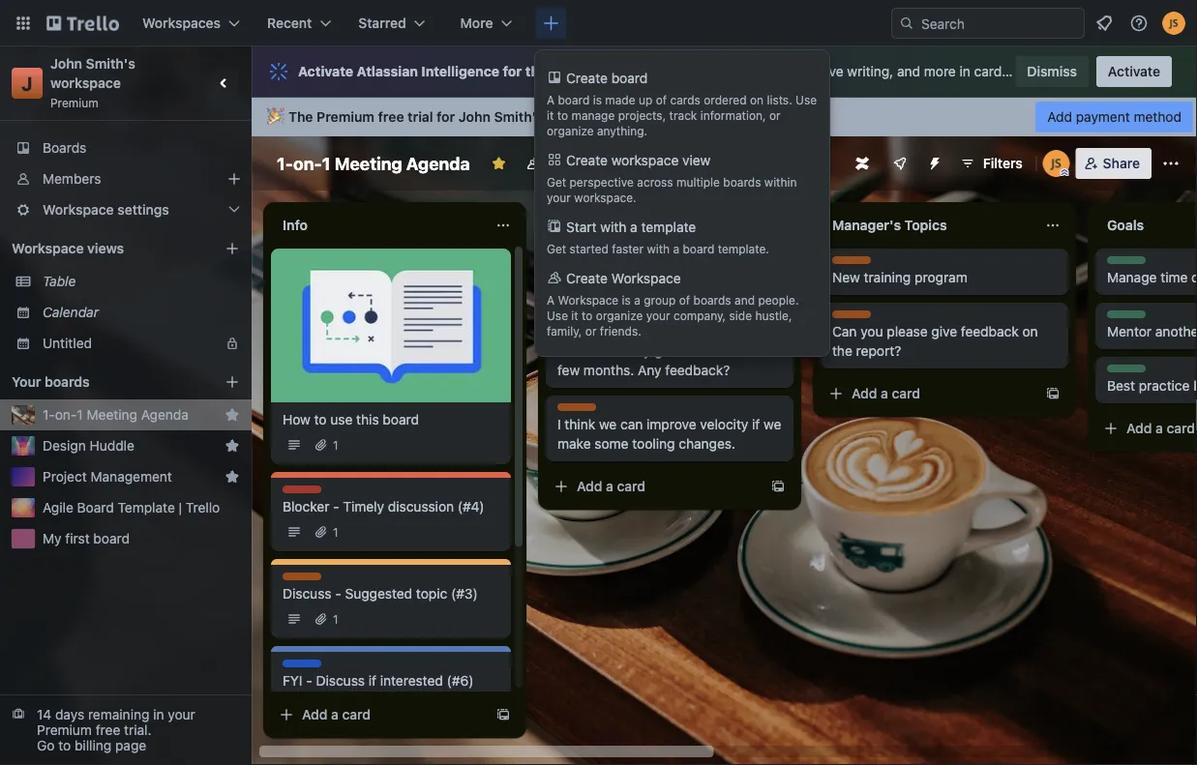 Task type: vqa. For each thing, say whether or not it's contained in the screenshot.
top it
yes



Task type: describe. For each thing, give the bounding box(es) containing it.
add a card button for goals
[[546, 471, 763, 502]]

agile
[[43, 500, 73, 516]]

get inside start with a template get started faster with a board template.
[[547, 242, 566, 256]]

boards inside create workspace a workspace is a group of boards and people. use it to organize your company, side hustle, family, or friends.
[[694, 293, 731, 307]]

your
[[12, 374, 41, 390]]

method
[[1134, 109, 1182, 125]]

1 fyi from the top
[[283, 661, 301, 675]]

interested
[[380, 673, 443, 689]]

or inside create workspace a workspace is a group of boards and people. use it to organize your company, side hustle, family, or friends.
[[585, 324, 597, 338]]

of for board
[[656, 93, 667, 106]]

(#3)
[[451, 586, 478, 602]]

projects,
[[618, 108, 666, 122]]

1 horizontal spatial john smith (johnsmith38824343) image
[[1162, 12, 1186, 35]]

for for few
[[692, 343, 709, 359]]

card for give add a card "button"
[[892, 386, 921, 402]]

my first board
[[43, 531, 130, 547]]

power ups image
[[892, 156, 908, 171]]

create for create workspace view
[[566, 152, 608, 168]]

discuss can you please give feedback on the report?
[[832, 312, 1038, 359]]

1 horizontal spatial can
[[653, 63, 675, 79]]

activate for activate atlassian intelligence for this workspace.
[[298, 63, 353, 79]]

i
[[558, 417, 561, 433]]

workspaces button
[[131, 8, 252, 39]]

my first board link
[[43, 529, 240, 549]]

i've drafted my goals for the next few months. any feedback? link
[[558, 342, 782, 380]]

a up faster
[[630, 219, 638, 235]]

color: blue, title: "fyi" element
[[283, 660, 321, 675]]

create for create board
[[566, 70, 608, 86]]

across
[[637, 175, 673, 189]]

your inside create workspace view get perspective across multiple boards within your workspace.
[[547, 191, 571, 204]]

new
[[832, 270, 860, 286]]

it inside create board a board is made up of cards ordered on lists. use it to manage projects, track information, or organize anything.
[[547, 108, 554, 122]]

2 vertical spatial add a card button
[[271, 700, 488, 731]]

content,
[[738, 63, 790, 79]]

my
[[632, 343, 651, 359]]

- for blocker
[[333, 499, 339, 515]]

to left use at the bottom left of page
[[314, 412, 327, 428]]

color: orange, title: "discuss" element for think
[[558, 404, 601, 418]]

1-on-1 meeting agenda inside button
[[43, 407, 189, 423]]

1 down 'blocker blocker - timely discussion (#4)'
[[333, 526, 338, 539]]

goal manage time c
[[1107, 257, 1197, 286]]

2 vertical spatial add a card
[[302, 707, 371, 723]]

use
[[330, 412, 353, 428]]

1 horizontal spatial improve
[[794, 63, 844, 79]]

payment
[[1076, 109, 1130, 125]]

can
[[832, 324, 857, 340]]

training
[[864, 270, 911, 286]]

workspaces
[[142, 15, 221, 31]]

get inside create workspace view get perspective across multiple boards within your workspace.
[[547, 175, 566, 189]]

blocker blocker - timely discussion (#4)
[[283, 487, 485, 515]]

how
[[283, 412, 310, 428]]

the for team
[[558, 270, 581, 286]]

(#4)
[[458, 499, 485, 515]]

card right more
[[974, 63, 1002, 79]]

anything.
[[597, 124, 648, 137]]

1 vertical spatial john smith (johnsmith38824343) image
[[1043, 150, 1070, 177]]

days
[[55, 707, 84, 723]]

0 horizontal spatial this
[[356, 412, 379, 428]]

goals
[[655, 343, 688, 359]]

board button
[[553, 148, 657, 179]]

add inside banner
[[1047, 109, 1072, 125]]

manager's topics
[[832, 217, 947, 233]]

star or unstar board image
[[491, 156, 507, 171]]

a down some
[[606, 479, 614, 495]]

add for bottom add a card "button"
[[302, 707, 328, 723]]

Goals text field
[[1096, 210, 1197, 241]]

faster
[[612, 242, 644, 256]]

Info text field
[[271, 210, 484, 241]]

improve inside the discuss i think we can improve velocity if we make some tooling changes.
[[647, 417, 697, 433]]

mentor anothe link
[[1107, 322, 1197, 342]]

activate link
[[1097, 56, 1172, 87]]

color: red, title: "blocker" element for the team is stuck on x, how can we move forward?
[[558, 256, 600, 271]]

agenda inside 1-on-1 meeting agenda button
[[141, 407, 189, 423]]

untitled link
[[43, 334, 213, 353]]

a for create workspace
[[547, 293, 555, 307]]

program
[[915, 270, 968, 286]]

go
[[37, 738, 55, 754]]

template
[[641, 219, 696, 235]]

table
[[43, 273, 76, 289]]

board inside "button"
[[586, 155, 624, 171]]

(#6)
[[447, 673, 474, 689]]

first
[[65, 531, 90, 547]]

workspace views
[[12, 241, 124, 256]]

color: green, title: "goal" element for mentor
[[1107, 311, 1146, 325]]

workspace down team
[[558, 293, 619, 307]]

writing,
[[847, 63, 894, 79]]

i've
[[558, 343, 579, 359]]

workspace.
[[554, 63, 633, 79]]

activate for activate
[[1108, 63, 1161, 79]]

1 horizontal spatial for
[[503, 63, 522, 79]]

create workspace a workspace is a group of boards and people. use it to organize your company, side hustle, family, or friends.
[[547, 271, 799, 338]]

discuss new training program
[[832, 257, 968, 286]]

starred icon image for design huddle
[[225, 438, 240, 454]]

discuss for new
[[832, 257, 876, 271]]

i think we can improve velocity if we make some tooling changes. link
[[558, 415, 782, 454]]

forward?
[[595, 289, 650, 305]]

team
[[585, 270, 616, 286]]

discuss for i
[[558, 405, 601, 418]]

1 horizontal spatial and
[[897, 63, 921, 79]]

smith's inside john smith's workspace premium
[[86, 56, 135, 72]]

made
[[605, 93, 636, 106]]

can inside the discuss i think we can improve velocity if we make some tooling changes.
[[620, 417, 643, 433]]

Manager's Topics text field
[[821, 210, 1034, 241]]

some
[[595, 436, 629, 452]]

workspace inside john smith's workspace premium
[[50, 75, 121, 91]]

information,
[[701, 108, 766, 122]]

more
[[460, 15, 493, 31]]

in inside 14 days remaining in your premium free trial. go to billing page
[[153, 707, 164, 723]]

1- inside text field
[[277, 153, 293, 174]]

calendar
[[43, 304, 99, 320]]

settings
[[117, 202, 169, 218]]

color: green, title: "goal" element for manage
[[1107, 256, 1146, 271]]

the inside discuss can you please give feedback on the report?
[[832, 343, 853, 359]]

free inside banner
[[378, 109, 404, 125]]

organize inside create workspace a workspace is a group of boards and people. use it to organize your company, side hustle, family, or friends.
[[596, 309, 643, 322]]

how
[[707, 270, 733, 286]]

add a card for report?
[[852, 386, 921, 402]]

create board or workspace image
[[542, 14, 561, 33]]

is for board
[[593, 93, 602, 106]]

- for discuss
[[335, 586, 341, 602]]

more
[[924, 63, 956, 79]]

discussion
[[388, 499, 454, 515]]

use inside create board a board is made up of cards ordered on lists. use it to manage projects, track information, or organize anything.
[[796, 93, 817, 106]]

agenda inside 1-on-1 meeting agenda text field
[[406, 153, 470, 174]]

to inside create board a board is made up of cards ordered on lists. use it to manage projects, track information, or organize anything.
[[557, 108, 568, 122]]

0 vertical spatial with
[[600, 219, 627, 235]]

to inside create workspace a workspace is a group of boards and people. use it to organize your company, side hustle, family, or friends.
[[582, 309, 593, 322]]

card for add a card "button" associated with goals
[[617, 479, 646, 495]]

1-on-1 meeting agenda inside text field
[[277, 153, 470, 174]]

workspace.
[[574, 191, 637, 204]]

few
[[558, 362, 580, 378]]

color: orange, title: "discuss" element left suggested
[[283, 573, 326, 588]]

board up made
[[611, 70, 648, 86]]

smith's inside banner
[[494, 109, 544, 125]]

report?
[[856, 343, 901, 359]]

board right first
[[93, 531, 130, 547]]

the team is stuck on x, how can we move forward? link
[[558, 268, 782, 307]]

design huddle
[[43, 438, 134, 454]]

practice
[[1139, 378, 1190, 394]]

comments.
[[1113, 63, 1183, 79]]

design
[[43, 438, 86, 454]]

billing
[[74, 738, 112, 754]]

Board name text field
[[267, 148, 480, 179]]

up
[[639, 93, 653, 106]]

we up some
[[599, 417, 617, 433]]

feedback?
[[665, 362, 730, 378]]

a inside create workspace a workspace is a group of boards and people. use it to organize your company, side hustle, family, or friends.
[[634, 293, 641, 307]]

trello
[[186, 500, 220, 516]]

color: orange, title: "discuss" element for training
[[832, 256, 876, 271]]

0 notifications image
[[1093, 12, 1116, 35]]

color: orange, title: "discuss" element for you
[[832, 311, 876, 325]]

within
[[764, 175, 797, 189]]

track
[[669, 108, 697, 122]]

workspace inside banner
[[547, 109, 618, 125]]

john smith's workspace premium
[[50, 56, 139, 109]]

members
[[43, 171, 101, 187]]

workspace up "group"
[[611, 271, 681, 287]]

2 horizontal spatial in
[[960, 63, 971, 79]]

time
[[1161, 270, 1188, 286]]

1 down the discuss discuss - suggested topic (#3)
[[333, 613, 338, 626]]

search image
[[899, 15, 915, 31]]

we right velocity at bottom
[[764, 417, 782, 433]]

manage time c link
[[1107, 268, 1197, 287]]

for for workspace
[[437, 109, 455, 125]]

premium inside 14 days remaining in your premium free trial. go to billing page
[[37, 723, 92, 739]]

discuss inside fyi fyi - discuss if interested (#6)
[[316, 673, 365, 689]]

workspace inside create workspace view get perspective across multiple boards within your workspace.
[[611, 152, 679, 168]]

company,
[[674, 309, 726, 322]]

show menu image
[[1162, 154, 1181, 173]]

create from template… image for i've drafted my goals for the next few months. any feedback?
[[770, 479, 786, 495]]

members link
[[0, 164, 252, 195]]

board right use at the bottom left of page
[[383, 412, 419, 428]]

goal for manage
[[1107, 257, 1133, 271]]

any
[[638, 362, 662, 378]]

or inside create board a board is made up of cards ordered on lists. use it to manage projects, track information, or organize anything.
[[769, 108, 781, 122]]

1-on-1 meeting agenda button
[[43, 406, 217, 425]]

perspective
[[570, 175, 634, 189]]

organize inside create board a board is made up of cards ordered on lists. use it to manage projects, track information, or organize anything.
[[547, 124, 594, 137]]

fyi - discuss if interested (#6) link
[[283, 672, 499, 691]]

management
[[91, 469, 172, 485]]

boards inside the your boards with 5 items element
[[45, 374, 90, 390]]



Task type: locate. For each thing, give the bounding box(es) containing it.
1 horizontal spatial it
[[571, 309, 579, 322]]

2 activate from the left
[[1108, 63, 1161, 79]]

add for give add a card "button"
[[852, 386, 877, 402]]

0 horizontal spatial add a card button
[[271, 700, 488, 731]]

remaining
[[88, 707, 149, 723]]

discuss inside discuss new training program
[[832, 257, 876, 271]]

0 horizontal spatial use
[[547, 309, 568, 322]]

john smith (johnsmith38824343) image right filters
[[1043, 150, 1070, 177]]

- inside fyi fyi - discuss if interested (#6)
[[306, 673, 312, 689]]

0 vertical spatial goal
[[1107, 257, 1133, 271]]

to down move at the top left of the page
[[582, 309, 593, 322]]

john down the back to home image
[[50, 56, 82, 72]]

descriptions
[[1006, 63, 1083, 79]]

is up friends.
[[622, 293, 631, 307]]

- inside 'blocker blocker - timely discussion (#4)'
[[333, 499, 339, 515]]

to inside 14 days remaining in your premium free trial. go to billing page
[[58, 738, 71, 754]]

or up drafted
[[585, 324, 597, 338]]

1 vertical spatial board
[[77, 500, 114, 516]]

on left x,
[[672, 270, 687, 286]]

use up family,
[[547, 309, 568, 322]]

board up perspective
[[586, 155, 624, 171]]

Search field
[[915, 9, 1084, 38]]

board inside start with a template get started faster with a board template.
[[683, 242, 715, 256]]

add a card button down fyi - discuss if interested (#6) link
[[271, 700, 488, 731]]

0 vertical spatial boards
[[723, 175, 761, 189]]

a left move at the top left of the page
[[547, 293, 555, 307]]

huddle
[[90, 438, 134, 454]]

tooling
[[632, 436, 675, 452]]

1 horizontal spatial 1-
[[277, 153, 293, 174]]

meeting inside text field
[[335, 153, 402, 174]]

1 horizontal spatial use
[[796, 93, 817, 106]]

create from template… image
[[1045, 386, 1061, 402], [770, 479, 786, 495], [496, 708, 511, 723]]

0 horizontal spatial and
[[735, 293, 755, 307]]

workspace down made
[[547, 109, 618, 125]]

create
[[566, 70, 608, 86], [566, 152, 608, 168], [566, 271, 608, 287]]

agile board template | trello
[[43, 500, 220, 516]]

1 horizontal spatial smith's
[[494, 109, 544, 125]]

color: red, title: "blocker" element for blocker - timely discussion (#4)
[[283, 486, 325, 500]]

0 vertical spatial board
[[586, 155, 624, 171]]

on- inside button
[[55, 407, 77, 423]]

2 color: green, title: "goal" element from the top
[[1107, 311, 1146, 325]]

create inside create workspace a workspace is a group of boards and people. use it to organize your company, side hustle, family, or friends.
[[566, 271, 608, 287]]

1 down use at the bottom left of page
[[333, 438, 338, 452]]

color: green, title: "goal" element down manage
[[1107, 311, 1146, 325]]

of for workspace
[[679, 293, 690, 307]]

manage
[[1107, 270, 1157, 286]]

how to use this board link
[[283, 410, 499, 430]]

discuss i've drafted my goals for the next few months. any feedback?
[[558, 331, 764, 378]]

atlassian intelligence logo image
[[267, 60, 290, 83]]

1 vertical spatial on
[[672, 270, 687, 286]]

and left more
[[897, 63, 921, 79]]

blocker for blocker
[[283, 487, 325, 500]]

1 horizontal spatial on-
[[293, 153, 322, 174]]

color: orange, title: "discuss" element for drafted
[[558, 330, 601, 345]]

for inside banner
[[437, 109, 455, 125]]

- inside the discuss discuss - suggested topic (#3)
[[335, 586, 341, 602]]

john smith (johnsmith38824343) image
[[1162, 12, 1186, 35], [1043, 150, 1070, 177]]

2 horizontal spatial on
[[1023, 324, 1038, 340]]

in left track
[[657, 109, 668, 125]]

the
[[713, 343, 733, 359], [832, 343, 853, 359]]

2 create from the top
[[566, 152, 608, 168]]

1 vertical spatial workspace
[[547, 109, 618, 125]]

1 vertical spatial add a card
[[577, 479, 646, 495]]

on- up design
[[55, 407, 77, 423]]

0 horizontal spatial the
[[288, 109, 313, 125]]

use right lists.
[[796, 93, 817, 106]]

1 vertical spatial free
[[96, 723, 120, 739]]

add a card down fyi fyi - discuss if interested (#6)
[[302, 707, 371, 723]]

discuss for can
[[832, 312, 876, 325]]

organize up friends.
[[596, 309, 643, 322]]

1 horizontal spatial organize
[[596, 309, 643, 322]]

blocker for the
[[558, 257, 600, 271]]

goal for mentor
[[1107, 312, 1133, 325]]

can inside blocker the team is stuck on x, how can we move forward?
[[737, 270, 759, 286]]

create board a board is made up of cards ordered on lists. use it to manage projects, track information, or organize anything.
[[547, 70, 817, 137]]

create for create workspace
[[566, 271, 608, 287]]

-
[[333, 499, 339, 515], [335, 586, 341, 602], [306, 673, 312, 689]]

ai
[[637, 63, 649, 79]]

of right "up"
[[656, 93, 667, 106]]

primary element
[[0, 0, 1197, 46]]

the inside banner
[[288, 109, 313, 125]]

0 vertical spatial agenda
[[406, 153, 470, 174]]

1 color: green, title: "goal" element from the top
[[1107, 256, 1146, 271]]

2 horizontal spatial your
[[646, 309, 670, 322]]

banner
[[252, 98, 1197, 136]]

color: orange, title: "discuss" element down new
[[832, 311, 876, 325]]

is up manage
[[593, 93, 602, 106]]

2 vertical spatial boards
[[45, 374, 90, 390]]

1
[[322, 153, 330, 174], [77, 407, 83, 423], [333, 438, 338, 452], [333, 526, 338, 539], [333, 613, 338, 626]]

1 vertical spatial create
[[566, 152, 608, 168]]

1 vertical spatial goal
[[1107, 312, 1133, 325]]

is for workspace
[[622, 293, 631, 307]]

to right go
[[58, 738, 71, 754]]

a inside create workspace a workspace is a group of boards and people. use it to organize your company, side hustle, family, or friends.
[[547, 293, 555, 307]]

on inside discuss can you please give feedback on the report?
[[1023, 324, 1038, 340]]

color: orange, title: "discuss" element down manager's
[[832, 256, 876, 271]]

create a view image
[[225, 241, 240, 256]]

card down some
[[617, 479, 646, 495]]

for up "feedback?"
[[692, 343, 709, 359]]

color: orange, title: "discuss" element
[[832, 256, 876, 271], [832, 311, 876, 325], [558, 330, 601, 345], [558, 404, 601, 418], [283, 573, 326, 588]]

discuss for i've
[[558, 331, 601, 345]]

is inside create board a board is made up of cards ordered on lists. use it to manage projects, track information, or organize anything.
[[593, 93, 602, 106]]

workspace down members
[[43, 202, 114, 218]]

if inside fyi fyi - discuss if interested (#6)
[[369, 673, 376, 689]]

goal best practice b
[[1107, 366, 1197, 394]]

a down template
[[673, 242, 680, 256]]

3 starred icon image from the top
[[225, 469, 240, 485]]

a for create board
[[547, 93, 555, 106]]

0 vertical spatial if
[[752, 417, 760, 433]]

- for fyi
[[306, 673, 312, 689]]

add down color: blue, title: "fyi" element
[[302, 707, 328, 723]]

color: green, title: "goal" element down mentor
[[1107, 365, 1146, 379]]

j link
[[12, 68, 43, 99]]

0 vertical spatial for
[[503, 63, 522, 79]]

on inside create board a board is made up of cards ordered on lists. use it to manage projects, track information, or organize anything.
[[750, 93, 764, 106]]

starred button
[[347, 8, 437, 39]]

create from template… image for can you please give feedback on the report?
[[1045, 386, 1061, 402]]

1 vertical spatial this
[[356, 412, 379, 428]]

goal mentor anothe
[[1107, 312, 1197, 340]]

if left interested
[[369, 673, 376, 689]]

can you please give feedback on the report? link
[[832, 322, 1057, 361]]

more button
[[449, 8, 524, 39]]

color: green, title: "goal" element
[[1107, 256, 1146, 271], [1107, 311, 1146, 325], [1107, 365, 1146, 379]]

color: orange, title: "discuss" element up few at the top left of the page
[[558, 330, 601, 345]]

add a card down some
[[577, 479, 646, 495]]

1 vertical spatial is
[[620, 270, 630, 286]]

we up people.
[[763, 270, 781, 286]]

or down lists.
[[769, 108, 781, 122]]

topics
[[905, 217, 947, 233]]

1 a from the top
[[547, 93, 555, 106]]

this member is an admin of this board. image
[[1061, 168, 1069, 177]]

1 horizontal spatial in
[[657, 109, 668, 125]]

x,
[[691, 270, 704, 286]]

view
[[682, 152, 711, 168]]

on left lists.
[[750, 93, 764, 106]]

0 vertical spatial 14
[[676, 109, 691, 125]]

2 a from the top
[[547, 293, 555, 307]]

improve up tooling
[[647, 417, 697, 433]]

board up my first board
[[77, 500, 114, 516]]

anothe
[[1156, 324, 1197, 340]]

1 vertical spatial in
[[657, 109, 668, 125]]

changes.
[[679, 436, 736, 452]]

recent button
[[256, 8, 343, 39]]

meeting inside button
[[87, 407, 137, 423]]

improve left writing,
[[794, 63, 844, 79]]

0 horizontal spatial 1-on-1 meeting agenda
[[43, 407, 189, 423]]

1 vertical spatial a
[[547, 293, 555, 307]]

the inside discuss i've drafted my goals for the next few months. any feedback?
[[713, 343, 733, 359]]

1 vertical spatial your
[[646, 309, 670, 322]]

confetti image
[[267, 109, 281, 125]]

j
[[22, 72, 33, 94]]

it inside create workspace a workspace is a group of boards and people. use it to organize your company, side hustle, family, or friends.
[[571, 309, 579, 322]]

mentor
[[1107, 324, 1152, 340]]

go to billing page link
[[37, 738, 146, 754]]

1 horizontal spatial 1-on-1 meeting agenda
[[277, 153, 470, 174]]

color: orange, title: "discuss" element up make
[[558, 404, 601, 418]]

we
[[763, 270, 781, 286], [599, 417, 617, 433], [764, 417, 782, 433]]

the left next
[[713, 343, 733, 359]]

2 vertical spatial create
[[566, 271, 608, 287]]

the for premium
[[288, 109, 313, 125]]

project management button
[[43, 468, 217, 487]]

on- up the info
[[293, 153, 322, 174]]

14 inside 14 days remaining in your premium free trial. go to billing page
[[37, 707, 51, 723]]

of
[[656, 93, 667, 106], [679, 293, 690, 307]]

2 horizontal spatial and
[[1087, 63, 1110, 79]]

workspace settings button
[[0, 195, 252, 226]]

1 vertical spatial can
[[737, 270, 759, 286]]

1 vertical spatial smith's
[[494, 109, 544, 125]]

get left perspective
[[547, 175, 566, 189]]

1 vertical spatial the
[[558, 270, 581, 286]]

velocity
[[700, 417, 749, 433]]

drafted
[[583, 343, 629, 359]]

move
[[558, 289, 591, 305]]

1 vertical spatial 1-on-1 meeting agenda
[[43, 407, 189, 423]]

1 starred icon image from the top
[[225, 407, 240, 423]]

14 left days
[[37, 707, 51, 723]]

1 vertical spatial improve
[[647, 417, 697, 433]]

14 inside banner
[[676, 109, 691, 125]]

this right use at the bottom left of page
[[356, 412, 379, 428]]

goals
[[1107, 217, 1144, 233]]

1 horizontal spatial meeting
[[335, 153, 402, 174]]

2 horizontal spatial create from template… image
[[1045, 386, 1061, 402]]

of up company, at the right top of the page
[[679, 293, 690, 307]]

discuss
[[832, 257, 876, 271], [832, 312, 876, 325], [558, 331, 601, 345], [558, 405, 601, 418], [283, 574, 326, 588], [283, 586, 331, 602], [316, 673, 365, 689]]

2 vertical spatial create from template… image
[[496, 708, 511, 723]]

with up faster
[[600, 219, 627, 235]]

add board image
[[225, 375, 240, 390]]

2 horizontal spatial add a card button
[[821, 378, 1038, 409]]

banner containing 🎉
[[252, 98, 1197, 136]]

manage
[[571, 108, 615, 122]]

and inside create workspace a workspace is a group of boards and people. use it to organize your company, side hustle, family, or friends.
[[735, 293, 755, 307]]

1 horizontal spatial if
[[752, 417, 760, 433]]

add payment method link
[[1036, 102, 1193, 133]]

0 vertical spatial -
[[333, 499, 339, 515]]

john inside banner
[[459, 109, 491, 125]]

back to home image
[[46, 8, 119, 39]]

for inside discuss i've drafted my goals for the next few months. any feedback?
[[692, 343, 709, 359]]

calendar power-up image
[[816, 155, 831, 170]]

1 vertical spatial or
[[585, 324, 597, 338]]

0 horizontal spatial board
[[77, 500, 114, 516]]

in right more
[[960, 63, 971, 79]]

automation image
[[919, 148, 946, 175]]

3 goal from the top
[[1107, 366, 1133, 379]]

color: red, title: "blocker" element
[[558, 256, 600, 271], [283, 486, 325, 500]]

blocker inside blocker the team is stuck on x, how can we move forward?
[[558, 257, 600, 271]]

1 vertical spatial starred icon image
[[225, 438, 240, 454]]

my
[[43, 531, 62, 547]]

1 vertical spatial get
[[547, 242, 566, 256]]

it down move at the top left of the page
[[571, 309, 579, 322]]

is
[[593, 93, 602, 106], [620, 270, 630, 286], [622, 293, 631, 307]]

0 horizontal spatial free
[[96, 723, 120, 739]]

0 vertical spatial this
[[525, 63, 551, 79]]

can right "how"
[[737, 270, 759, 286]]

improve
[[794, 63, 844, 79], [647, 417, 697, 433]]

organize down manage
[[547, 124, 594, 137]]

discuss inside the discuss i think we can improve velocity if we make some tooling changes.
[[558, 405, 601, 418]]

0 horizontal spatial meeting
[[87, 407, 137, 423]]

0 vertical spatial it
[[547, 108, 554, 122]]

activate inside 'link'
[[1108, 63, 1161, 79]]

open information menu image
[[1130, 14, 1149, 33]]

0 horizontal spatial with
[[600, 219, 627, 235]]

color: red, title: "blocker" element left the timely
[[283, 486, 325, 500]]

workspace navigation collapse icon image
[[211, 70, 238, 97]]

goal inside goal best practice b
[[1107, 366, 1133, 379]]

your inside 14 days remaining in your premium free trial. go to billing page
[[168, 707, 195, 723]]

board up manage
[[558, 93, 590, 106]]

your down "group"
[[646, 309, 670, 322]]

if
[[752, 417, 760, 433], [369, 673, 376, 689]]

1 horizontal spatial this
[[525, 63, 551, 79]]

1 horizontal spatial with
[[647, 242, 670, 256]]

0 vertical spatial improve
[[794, 63, 844, 79]]

a
[[547, 93, 555, 106], [547, 293, 555, 307]]

or
[[769, 108, 781, 122], [585, 324, 597, 338]]

your inside create workspace a workspace is a group of boards and people. use it to organize your company, side hustle, family, or friends.
[[646, 309, 670, 322]]

goal down manage
[[1107, 312, 1133, 325]]

get left started
[[547, 242, 566, 256]]

next
[[737, 343, 764, 359]]

2 vertical spatial in
[[153, 707, 164, 723]]

2 get from the top
[[547, 242, 566, 256]]

0 horizontal spatial john
[[50, 56, 82, 72]]

feedback
[[961, 324, 1019, 340]]

share
[[1103, 155, 1140, 171]]

card for bottom add a card "button"
[[342, 707, 371, 723]]

14 down "cards"
[[676, 109, 691, 125]]

1 the from the left
[[713, 343, 733, 359]]

info
[[283, 217, 308, 233]]

add a card button down can you please give feedback on the report? link
[[821, 378, 1038, 409]]

1 activate from the left
[[298, 63, 353, 79]]

starred icon image for project management
[[225, 469, 240, 485]]

discuss inside discuss can you please give feedback on the report?
[[832, 312, 876, 325]]

1 vertical spatial organize
[[596, 309, 643, 322]]

discuss i think we can improve velocity if we make some tooling changes.
[[558, 405, 782, 452]]

free inside 14 days remaining in your premium free trial. go to billing page
[[96, 723, 120, 739]]

0 vertical spatial in
[[960, 63, 971, 79]]

color: green, title: "goal" element for best
[[1107, 365, 1146, 379]]

1- inside button
[[43, 407, 55, 423]]

1 horizontal spatial the
[[558, 270, 581, 286]]

1 horizontal spatial board
[[586, 155, 624, 171]]

1 vertical spatial if
[[369, 673, 376, 689]]

add payment method
[[1047, 109, 1182, 125]]

2 fyi from the top
[[283, 673, 302, 689]]

family,
[[547, 324, 582, 338]]

to
[[557, 108, 568, 122], [582, 309, 593, 322], [314, 412, 327, 428], [58, 738, 71, 754]]

premium inside john smith's workspace premium
[[50, 96, 98, 109]]

create up perspective
[[566, 152, 608, 168]]

timely
[[343, 499, 384, 515]]

1 horizontal spatial add a card
[[577, 479, 646, 495]]

1 get from the top
[[547, 175, 566, 189]]

activate down open information menu image
[[1108, 63, 1161, 79]]

we inside blocker the team is stuck on x, how can we move forward?
[[763, 270, 781, 286]]

and up payment
[[1087, 63, 1110, 79]]

this down create board or workspace icon
[[525, 63, 551, 79]]

of inside create workspace a workspace is a group of boards and people. use it to organize your company, side hustle, family, or friends.
[[679, 293, 690, 307]]

1 create from the top
[[566, 70, 608, 86]]

discuss for discuss
[[283, 574, 326, 588]]

create inside create board a board is made up of cards ordered on lists. use it to manage projects, track information, or organize anything.
[[566, 70, 608, 86]]

workspace inside workspace settings dropdown button
[[43, 202, 114, 218]]

confluence icon image
[[855, 157, 869, 170]]

add down make
[[577, 479, 602, 495]]

2 the from the left
[[832, 343, 853, 359]]

lists.
[[767, 93, 792, 106]]

create up move at the top left of the page
[[566, 271, 608, 287]]

1 vertical spatial of
[[679, 293, 690, 307]]

1 inside text field
[[322, 153, 330, 174]]

1 vertical spatial 1-
[[43, 407, 55, 423]]

fyi
[[283, 661, 301, 675], [283, 673, 302, 689]]

1 goal from the top
[[1107, 257, 1133, 271]]

workspace right j link on the left top of page
[[50, 75, 121, 91]]

and up side
[[735, 293, 755, 307]]

card down report?
[[892, 386, 921, 402]]

1 up design huddle
[[77, 407, 83, 423]]

3 create from the top
[[566, 271, 608, 287]]

goal for best
[[1107, 366, 1133, 379]]

2 goal from the top
[[1107, 312, 1133, 325]]

1 vertical spatial use
[[547, 309, 568, 322]]

0 vertical spatial john smith (johnsmith38824343) image
[[1162, 12, 1186, 35]]

0 horizontal spatial john smith (johnsmith38824343) image
[[1043, 150, 1070, 177]]

agenda down trial
[[406, 153, 470, 174]]

in inside banner
[[657, 109, 668, 125]]

2 vertical spatial is
[[622, 293, 631, 307]]

trial
[[408, 109, 433, 125]]

goal inside goal manage time c
[[1107, 257, 1133, 271]]

card
[[974, 63, 1002, 79], [892, 386, 921, 402], [617, 479, 646, 495], [342, 707, 371, 723]]

use
[[796, 93, 817, 106], [547, 309, 568, 322]]

0 horizontal spatial 1-
[[43, 407, 55, 423]]

1 inside button
[[77, 407, 83, 423]]

on inside blocker the team is stuck on x, how can we move forward?
[[672, 270, 687, 286]]

14 days remaining in your premium free trial. go to billing page
[[37, 707, 195, 754]]

1 vertical spatial boards
[[694, 293, 731, 307]]

cards
[[670, 93, 701, 106]]

1 horizontal spatial activate
[[1108, 63, 1161, 79]]

boards up company, at the right top of the page
[[694, 293, 731, 307]]

starred icon image
[[225, 407, 240, 423], [225, 438, 240, 454], [225, 469, 240, 485]]

a
[[630, 219, 638, 235], [673, 242, 680, 256], [634, 293, 641, 307], [881, 386, 888, 402], [606, 479, 614, 495], [331, 707, 339, 723]]

it left manage
[[547, 108, 554, 122]]

of inside create board a board is made up of cards ordered on lists. use it to manage projects, track information, or organize anything.
[[656, 93, 667, 106]]

2 vertical spatial on
[[1023, 324, 1038, 340]]

add a card for few
[[577, 479, 646, 495]]

1 horizontal spatial your
[[547, 191, 571, 204]]

a inside create board a board is made up of cards ordered on lists. use it to manage projects, track information, or organize anything.
[[547, 93, 555, 106]]

1 horizontal spatial of
[[679, 293, 690, 307]]

workspace visible image
[[526, 156, 542, 171]]

john inside john smith's workspace premium
[[50, 56, 82, 72]]

1 up info text field
[[322, 153, 330, 174]]

add for add a card "button" associated with goals
[[577, 479, 602, 495]]

create up manage
[[566, 70, 608, 86]]

1 vertical spatial meeting
[[87, 407, 137, 423]]

if inside the discuss i think we can improve velocity if we make some tooling changes.
[[752, 417, 760, 433]]

project management
[[43, 469, 172, 485]]

0 horizontal spatial organize
[[547, 124, 594, 137]]

for right trial
[[437, 109, 455, 125]]

intelligence
[[421, 63, 500, 79]]

0 vertical spatial on-
[[293, 153, 322, 174]]

0 vertical spatial create from template… image
[[1045, 386, 1061, 402]]

card down fyi fyi - discuss if interested (#6)
[[342, 707, 371, 723]]

add a card button for give
[[821, 378, 1038, 409]]

dismiss
[[1027, 63, 1077, 79]]

0 vertical spatial john
[[50, 56, 82, 72]]

can
[[653, 63, 675, 79], [737, 270, 759, 286], [620, 417, 643, 433]]

color: red, title: "blocker" element down started
[[558, 256, 600, 271]]

ends
[[621, 109, 653, 125]]

add down report?
[[852, 386, 877, 402]]

the right 🎉
[[288, 109, 313, 125]]

generate
[[679, 63, 735, 79]]

please
[[887, 324, 928, 340]]

a down report?
[[881, 386, 888, 402]]

atlassian
[[357, 63, 418, 79]]

dismiss button
[[1016, 56, 1089, 87]]

1 vertical spatial color: red, title: "blocker" element
[[283, 486, 325, 500]]

is inside blocker the team is stuck on x, how can we move forward?
[[620, 270, 630, 286]]

if right velocity at bottom
[[752, 417, 760, 433]]

a down fyi fyi - discuss if interested (#6)
[[331, 707, 339, 723]]

2 vertical spatial starred icon image
[[225, 469, 240, 485]]

starred icon image for 1-on-1 meeting agenda
[[225, 407, 240, 423]]

0 vertical spatial meeting
[[335, 153, 402, 174]]

the inside blocker the team is stuck on x, how can we move forward?
[[558, 270, 581, 286]]

best
[[1107, 378, 1135, 394]]

agenda up design huddle button
[[141, 407, 189, 423]]

on- inside text field
[[293, 153, 322, 174]]

create inside create workspace view get perspective across multiple boards within your workspace.
[[566, 152, 608, 168]]

0 vertical spatial on
[[750, 93, 764, 106]]

give
[[932, 324, 957, 340]]

3 color: green, title: "goal" element from the top
[[1107, 365, 1146, 379]]

1 vertical spatial agenda
[[141, 407, 189, 423]]

meeting up huddle
[[87, 407, 137, 423]]

14
[[676, 109, 691, 125], [37, 707, 51, 723]]

trial.
[[124, 723, 151, 739]]

boards inside create workspace view get perspective across multiple boards within your workspace.
[[723, 175, 761, 189]]

goal down goals
[[1107, 257, 1133, 271]]

premium
[[50, 96, 98, 109], [317, 109, 375, 125], [37, 723, 92, 739]]

the down can
[[832, 343, 853, 359]]

recent
[[267, 15, 312, 31]]

goal inside goal mentor anothe
[[1107, 312, 1133, 325]]

2 starred icon image from the top
[[225, 438, 240, 454]]

1 horizontal spatial free
[[378, 109, 404, 125]]

workspace settings
[[43, 202, 169, 218]]

2 horizontal spatial add a card
[[852, 386, 921, 402]]

discuss inside discuss i've drafted my goals for the next few months. any feedback?
[[558, 331, 601, 345]]

workspace
[[50, 75, 121, 91], [547, 109, 618, 125], [611, 152, 679, 168]]

can right 'ai'
[[653, 63, 675, 79]]

workspace up the table
[[12, 241, 84, 256]]

goal down mentor
[[1107, 366, 1133, 379]]

your boards with 5 items element
[[12, 371, 196, 394]]

use inside create workspace a workspace is a group of boards and people. use it to organize your company, side hustle, family, or friends.
[[547, 309, 568, 322]]

1 horizontal spatial 14
[[676, 109, 691, 125]]

0 horizontal spatial on-
[[55, 407, 77, 423]]

1 horizontal spatial on
[[750, 93, 764, 106]]

with down template
[[647, 242, 670, 256]]

1 horizontal spatial agenda
[[406, 153, 470, 174]]

template.
[[718, 242, 769, 256]]

is inside create workspace a workspace is a group of boards and people. use it to organize your company, side hustle, family, or friends.
[[622, 293, 631, 307]]

on right feedback
[[1023, 324, 1038, 340]]



